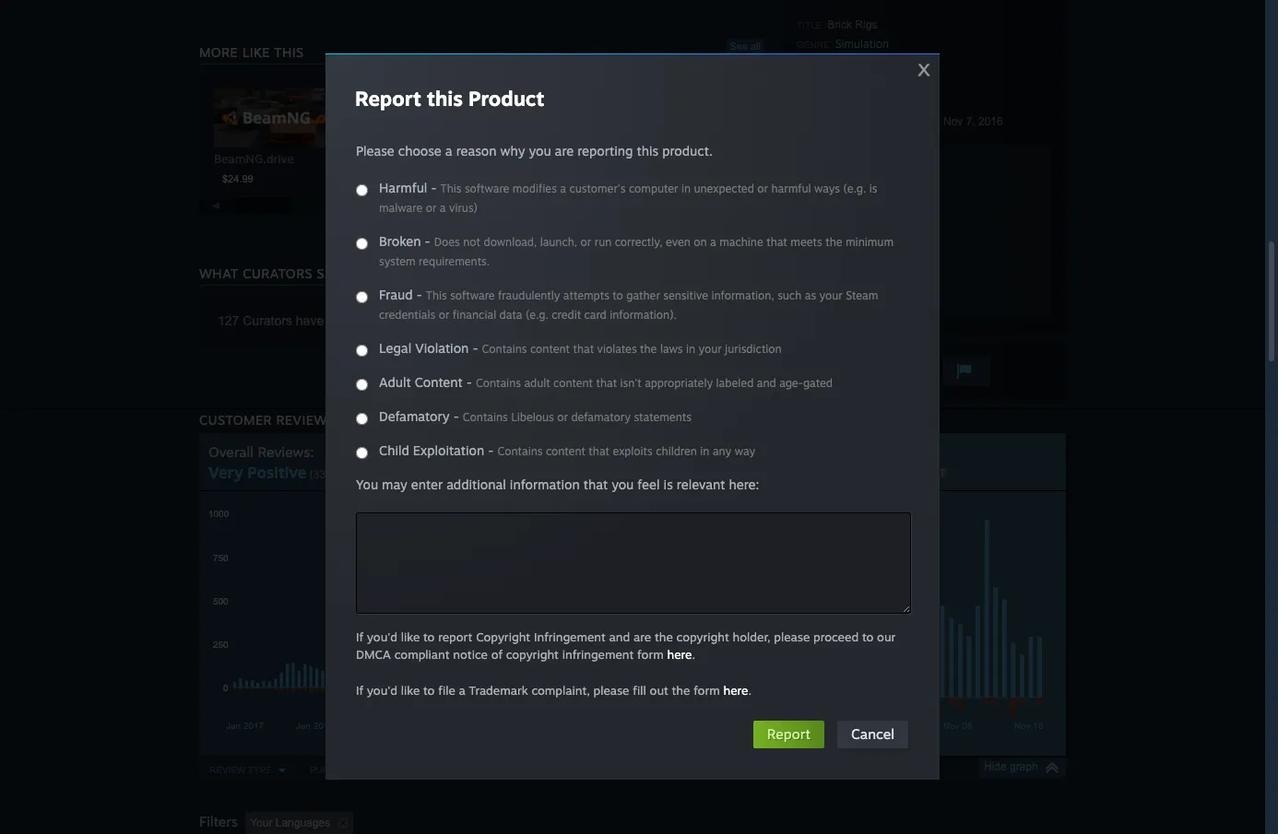 Task type: describe. For each thing, give the bounding box(es) containing it.
contains for child exploitation -
[[498, 445, 543, 459]]

requirements.
[[419, 255, 490, 268]]

this software fraudulently attempts to gather sensitive information, such as your steam credentials or financial data (e.g. credit card information).
[[379, 289, 879, 322]]

fluppisoft on twitter link
[[797, 170, 1052, 194]]

trademark
[[469, 684, 528, 698]]

in inside child exploitation - contains content that exploits children in any way
[[701, 445, 710, 459]]

that inside the does not download, launch, or run correctly, even on a machine that meets the minimum system requirements.
[[767, 235, 788, 249]]

the inside the does not download, launch, or run correctly, even on a machine that meets the minimum system requirements.
[[826, 235, 843, 249]]

a right file
[[459, 684, 466, 698]]

all for say
[[751, 262, 761, 273]]

contains for legal violation -
[[482, 342, 527, 356]]

file
[[438, 684, 456, 698]]

1 horizontal spatial release
[[869, 117, 912, 127]]

simulation link
[[836, 37, 889, 51]]

0 vertical spatial product.
[[663, 143, 713, 159]]

to up compliant
[[423, 630, 435, 645]]

in inside the legal violation - contains content that violates the laws in your jurisdiction
[[686, 342, 696, 356]]

launch,
[[540, 235, 578, 249]]

to inside this software fraudulently attempts to gather sensitive information, such as your steam credentials or financial data (e.g. credit card information).
[[613, 289, 623, 303]]

purchase
[[310, 766, 361, 776]]

0 horizontal spatial product.
[[407, 314, 453, 328]]

a inside the does not download, launch, or run correctly, even on a machine that meets the minimum system requirements.
[[710, 235, 717, 249]]

planet
[[592, 151, 627, 166]]

title: brick rigs genre: simulation developer: fluppisoft publisher: fluppisoft release date: jul 14, 2023 early access release date: nov 7, 2016
[[797, 18, 1003, 128]]

content
[[415, 375, 463, 390]]

what
[[199, 266, 239, 281]]

positive for recent reviews: very positive
[[806, 463, 865, 482]]

your languages
[[250, 817, 330, 830]]

- left the does
[[425, 233, 431, 249]]

are inside if you'd like to report copyright infringement and are the copyright holder, please proceed to our dmca compliant notice of copyright infringement form
[[634, 630, 651, 645]]

fraudulently
[[498, 289, 560, 303]]

10
[[767, 632, 777, 642]]

them.
[[557, 314, 589, 328]]

this inside see all more like this
[[274, 44, 304, 60]]

- right harmful on the left
[[431, 180, 437, 196]]

1 horizontal spatial form
[[694, 684, 720, 698]]

a left "reason"
[[445, 143, 453, 159]]

computer
[[629, 182, 679, 196]]

please choose a reason why you are reporting this product.
[[356, 143, 713, 159]]

share
[[812, 363, 849, 379]]

groups
[[891, 300, 928, 314]]

isn't
[[620, 376, 642, 390]]

2 horizontal spatial here
[[724, 684, 749, 698]]

find community groups link
[[797, 295, 1052, 318]]

16
[[1034, 721, 1044, 732]]

update
[[833, 200, 868, 214]]

please inside if you'd like to report copyright infringement and are the copyright holder, please proceed to our dmca compliant notice of copyright infringement form
[[774, 630, 810, 645]]

the inside the legal violation - contains content that violates the laws in your jurisdiction
[[640, 342, 657, 356]]

here link for see
[[488, 314, 514, 328]]

your for -
[[699, 342, 722, 356]]

- right the fraud
[[417, 287, 422, 303]]

nov for nov 08
[[944, 721, 960, 732]]

review
[[209, 766, 246, 776]]

history
[[871, 200, 906, 214]]

ways
[[815, 182, 840, 196]]

a left virus)
[[440, 201, 446, 215]]

nov 16
[[1015, 721, 1044, 732]]

- up exploitation
[[454, 409, 459, 424]]

127
[[218, 314, 239, 328]]

attempts
[[564, 289, 610, 303]]

fluppisoft link for publisher:
[[855, 76, 905, 89]]

see all more like this
[[199, 41, 761, 60]]

run
[[595, 235, 612, 249]]

such
[[778, 289, 802, 303]]

oct 24
[[812, 721, 839, 732]]

report this product
[[355, 86, 545, 111]]

type for purchase type
[[364, 766, 388, 776]]

very for overall reviews: very positive (33,026 reviews)
[[208, 463, 243, 482]]

your for fraudulently
[[820, 289, 843, 303]]

fluppisoft on twitter
[[822, 175, 927, 189]]

this for fraud -
[[426, 289, 447, 303]]

beamng.drive
[[214, 151, 294, 166]]

2016
[[979, 115, 1003, 128]]

the down view discussions
[[830, 275, 846, 289]]

child exploitation - contains content that exploits children in any way
[[379, 443, 756, 459]]

share link
[[797, 357, 864, 387]]

not
[[463, 235, 481, 249]]

view discussions
[[804, 250, 891, 264]]

age-
[[780, 376, 803, 390]]

if you'd like to report copyright infringement and are the copyright holder, please proceed to our dmca compliant notice of copyright infringement form
[[356, 630, 896, 662]]

that for you
[[584, 477, 608, 493]]

that inside "adult content - contains adult content that isn't appropriately labeled and age-gated"
[[596, 376, 617, 390]]

view update history
[[804, 200, 906, 214]]

to left see
[[518, 314, 529, 328]]

and inside "adult content - contains adult content that isn't appropriately labeled and age-gated"
[[757, 376, 777, 390]]

adult
[[524, 376, 550, 390]]

information
[[510, 477, 580, 493]]

see all link
[[726, 39, 765, 54]]

01
[[901, 721, 911, 732]]

find
[[804, 300, 826, 314]]

type for review type
[[248, 766, 272, 776]]

legal
[[379, 340, 412, 356]]

reviews: for recent reviews: very positive
[[815, 444, 872, 461]]

fraud -
[[379, 287, 426, 303]]

you'd for if you'd like to file a trademark complaint, please fill out the form here .
[[367, 684, 398, 698]]

discussions
[[833, 250, 891, 264]]

here link for fill
[[724, 684, 749, 698]]

this for harmful -
[[441, 182, 462, 196]]

visit for visit the website
[[804, 149, 826, 163]]

curators inside view all what curators say
[[243, 266, 313, 281]]

view update history link
[[797, 196, 1052, 219]]

harmful
[[379, 180, 427, 196]]

modifies
[[513, 182, 557, 196]]

enter
[[411, 477, 443, 493]]

does
[[434, 235, 460, 249]]

or inside the does not download, launch, or run correctly, even on a machine that meets the minimum system requirements.
[[581, 235, 592, 249]]

reviews
[[276, 412, 335, 428]]

twitter
[[892, 175, 927, 189]]

reporting
[[578, 143, 633, 159]]

jan 2018
[[296, 721, 334, 732]]

software for harmful -
[[465, 182, 510, 196]]

any
[[713, 445, 732, 459]]

0 vertical spatial .
[[692, 648, 696, 662]]

fluppisoft link for developer:
[[859, 56, 909, 70]]

view for history
[[804, 200, 829, 214]]

beamng.drive $24.99
[[214, 151, 294, 184]]

0 horizontal spatial are
[[555, 143, 574, 159]]

30
[[767, 509, 777, 519]]

publisher:
[[797, 78, 852, 89]]

0 horizontal spatial here
[[488, 314, 514, 328]]

1 horizontal spatial here
[[667, 648, 692, 662]]

is inside this software modifies a customer's computer in unexpected or harmful ways (e.g. is malware or a virus)
[[870, 182, 878, 196]]

more
[[199, 44, 238, 60]]

purchase type
[[310, 766, 388, 776]]

this down the fraud
[[383, 314, 403, 328]]

500
[[213, 597, 229, 607]]

in inside this software modifies a customer's computer in unexpected or harmful ways (e.g. is malware or a virus)
[[682, 182, 691, 196]]

this up computer
[[637, 143, 659, 159]]

credentials
[[379, 308, 436, 322]]

fraud
[[379, 287, 413, 303]]

you'd for if you'd like to report copyright infringement and are the copyright holder, please proceed to our dmca compliant notice of copyright infringement form
[[367, 630, 398, 645]]

visit for visit the workshop
[[804, 275, 826, 289]]

or inside defamatory - contains libelous or defamatory statements
[[557, 411, 568, 424]]

a right modifies
[[560, 182, 566, 196]]

sensitive
[[664, 289, 709, 303]]

(e.g. inside this software fraudulently attempts to gather sensitive information, such as your steam credentials or financial data (e.g. credit card information).
[[526, 308, 549, 322]]

say
[[317, 266, 341, 281]]

nov for nov 01
[[882, 721, 898, 732]]

or left harmful
[[758, 182, 769, 196]]

harmful
[[772, 182, 811, 196]]

positive for overall reviews: very positive (33,026 reviews)
[[247, 463, 307, 482]]

15
[[767, 602, 777, 612]]

view all what curators say
[[199, 262, 761, 281]]

content for child exploitation -
[[546, 445, 586, 459]]

rust $39.99
[[403, 151, 443, 184]]

$39.99
[[411, 173, 443, 184]]

the inside "link"
[[830, 149, 846, 163]]

this up choose at the left top
[[427, 86, 463, 111]]

08
[[963, 721, 973, 732]]



Task type: locate. For each thing, give the bounding box(es) containing it.
0 horizontal spatial date:
[[842, 98, 869, 108]]

1 vertical spatial here link
[[667, 648, 692, 662]]

fill
[[633, 684, 647, 698]]

nov left 01 in the right bottom of the page
[[882, 721, 898, 732]]

2023
[[907, 96, 932, 109]]

1 horizontal spatial on
[[876, 175, 889, 189]]

and inside if you'd like to report copyright infringement and are the copyright holder, please proceed to our dmca compliant notice of copyright infringement form
[[609, 630, 630, 645]]

0 vertical spatial and
[[757, 376, 777, 390]]

here link
[[488, 314, 514, 328], [667, 648, 692, 662], [724, 684, 749, 698]]

additional
[[447, 477, 506, 493]]

is up history
[[870, 182, 878, 196]]

simulation
[[836, 37, 889, 51]]

you'd up dmca
[[367, 630, 398, 645]]

out
[[650, 684, 669, 698]]

you left feel
[[612, 477, 634, 493]]

in
[[682, 182, 691, 196], [686, 342, 696, 356], [701, 445, 710, 459]]

exploits
[[613, 445, 653, 459]]

adult content - contains adult content that isn't appropriately labeled and age-gated
[[379, 375, 833, 390]]

1 vertical spatial in
[[686, 342, 696, 356]]

reviews: right recent
[[815, 444, 872, 461]]

nov for nov 16
[[1015, 721, 1031, 732]]

or left the run
[[581, 235, 592, 249]]

that left isn't
[[596, 376, 617, 390]]

1 horizontal spatial is
[[870, 182, 878, 196]]

contains inside defamatory - contains libelous or defamatory statements
[[463, 411, 508, 424]]

2 vertical spatial fluppisoft
[[822, 175, 872, 189]]

1 type from the left
[[248, 766, 272, 776]]

2 vertical spatial content
[[546, 445, 586, 459]]

all down the machine on the top of page
[[751, 262, 761, 273]]

1 visit from the top
[[804, 149, 826, 163]]

content inside the legal violation - contains content that violates the laws in your jurisdiction
[[530, 342, 570, 356]]

0 vertical spatial form
[[638, 648, 664, 662]]

0 vertical spatial fluppisoft
[[859, 56, 909, 70]]

you right why
[[529, 143, 551, 159]]

your inside the legal violation - contains content that violates the laws in your jurisdiction
[[699, 342, 722, 356]]

or
[[758, 182, 769, 196], [426, 201, 437, 215], [581, 235, 592, 249], [439, 308, 450, 322], [557, 411, 568, 424]]

recent reviews: very positive
[[767, 444, 872, 482]]

(e.g. up view update history
[[844, 182, 866, 196]]

software inside this software modifies a customer's computer in unexpected or harmful ways (e.g. is malware or a virus)
[[465, 182, 510, 196]]

broken -
[[379, 233, 434, 249]]

date: up access
[[842, 98, 869, 108]]

this inside this software modifies a customer's computer in unexpected or harmful ways (e.g. is malware or a virus)
[[441, 182, 462, 196]]

all inside see all more like this
[[751, 41, 761, 52]]

1 vertical spatial copyright
[[506, 648, 559, 662]]

1 vertical spatial you'd
[[367, 684, 398, 698]]

(e.g. inside this software modifies a customer's computer in unexpected or harmful ways (e.g. is malware or a virus)
[[844, 182, 866, 196]]

1 vertical spatial (e.g.
[[526, 308, 549, 322]]

zoo
[[631, 151, 652, 166]]

all right see
[[751, 41, 761, 52]]

report left oct
[[767, 726, 811, 744]]

(e.g. down fraudulently
[[526, 308, 549, 322]]

0 horizontal spatial copyright
[[506, 648, 559, 662]]

virus)
[[449, 201, 478, 215]]

jan
[[226, 721, 241, 732], [296, 721, 311, 732]]

0 vertical spatial here link
[[488, 314, 514, 328]]

software for fraud -
[[450, 289, 495, 303]]

0 horizontal spatial (e.g.
[[526, 308, 549, 322]]

view for what
[[726, 262, 748, 273]]

2 if from the top
[[356, 684, 364, 698]]

complaint,
[[532, 684, 590, 698]]

2 type from the left
[[364, 766, 388, 776]]

1 all from the top
[[751, 41, 761, 52]]

1 horizontal spatial product.
[[663, 143, 713, 159]]

0 horizontal spatial reviews:
[[258, 444, 314, 461]]

1 vertical spatial fluppisoft
[[855, 76, 905, 89]]

None radio
[[356, 185, 368, 197], [356, 292, 368, 304], [356, 345, 368, 357], [356, 379, 368, 391], [356, 447, 368, 459], [356, 185, 368, 197], [356, 292, 368, 304], [356, 345, 368, 357], [356, 379, 368, 391], [356, 447, 368, 459]]

content for legal violation -
[[530, 342, 570, 356]]

related
[[834, 225, 869, 239]]

the up the here .
[[655, 630, 673, 645]]

unexpected
[[694, 182, 755, 196]]

fluppisoft link up jul
[[855, 76, 905, 89]]

fluppisoft up update
[[822, 175, 872, 189]]

form inside if you'd like to report copyright infringement and are the copyright holder, please proceed to our dmca compliant notice of copyright infringement form
[[638, 648, 664, 662]]

2 vertical spatial like
[[401, 684, 420, 698]]

to left gather
[[613, 289, 623, 303]]

very down 'overall'
[[208, 463, 243, 482]]

0 vertical spatial here
[[488, 314, 514, 328]]

0 horizontal spatial your
[[699, 342, 722, 356]]

1 vertical spatial and
[[609, 630, 630, 645]]

the left website
[[830, 149, 846, 163]]

on right even
[[694, 235, 707, 249]]

overall reviews: very positive (33,026 reviews)
[[208, 444, 392, 482]]

0 vertical spatial is
[[870, 182, 878, 196]]

or right libelous
[[557, 411, 568, 424]]

1 horizontal spatial positive
[[806, 463, 865, 482]]

2 very from the left
[[767, 463, 801, 482]]

0 horizontal spatial .
[[692, 648, 696, 662]]

copyright
[[476, 630, 531, 645]]

view inside view all what curators say
[[726, 262, 748, 273]]

to left our
[[862, 630, 874, 645]]

card
[[585, 308, 607, 322]]

reviews: inside recent reviews: very positive
[[815, 444, 872, 461]]

children
[[656, 445, 697, 459]]

1 horizontal spatial (e.g.
[[844, 182, 866, 196]]

1 vertical spatial on
[[694, 235, 707, 249]]

all
[[751, 41, 761, 52], [751, 262, 761, 273]]

1 vertical spatial product.
[[407, 314, 453, 328]]

visit the website
[[804, 149, 892, 163]]

violates
[[597, 342, 637, 356]]

jurisdiction
[[725, 342, 782, 356]]

jan left 2018
[[296, 721, 311, 732]]

type right review
[[248, 766, 272, 776]]

like inside see all more like this
[[242, 44, 270, 60]]

2 vertical spatial here
[[724, 684, 749, 698]]

a left the machine on the top of page
[[710, 235, 717, 249]]

1 vertical spatial this
[[426, 289, 447, 303]]

contains inside child exploitation - contains content that exploits children in any way
[[498, 445, 543, 459]]

nov 08
[[944, 721, 973, 732]]

why
[[501, 143, 525, 159]]

1 vertical spatial if
[[356, 684, 364, 698]]

1 vertical spatial you
[[612, 477, 634, 493]]

filters
[[199, 814, 238, 831]]

like right more
[[242, 44, 270, 60]]

127 curators have reviewed this product. click here to see them.
[[218, 314, 589, 328]]

2018
[[314, 721, 334, 732]]

0 vertical spatial you'd
[[367, 630, 398, 645]]

jan 2017
[[226, 721, 264, 732]]

is right feel
[[664, 477, 673, 493]]

0 horizontal spatial jan
[[226, 721, 241, 732]]

your right as
[[820, 289, 843, 303]]

positive down recent
[[806, 463, 865, 482]]

product. up 'violation'
[[407, 314, 453, 328]]

1 horizontal spatial you
[[612, 477, 634, 493]]

report up please
[[355, 86, 422, 111]]

visit inside "link"
[[804, 149, 826, 163]]

harmful -
[[379, 180, 441, 196]]

brick
[[828, 18, 852, 31]]

1 vertical spatial form
[[694, 684, 720, 698]]

0 vertical spatial release
[[797, 98, 840, 108]]

that inside the legal violation - contains content that violates the laws in your jurisdiction
[[573, 342, 594, 356]]

- down click
[[473, 340, 478, 356]]

that down child exploitation - contains content that exploits children in any way
[[584, 477, 608, 493]]

here link right click
[[488, 314, 514, 328]]

0 horizontal spatial report
[[355, 86, 422, 111]]

0 horizontal spatial positive
[[247, 463, 307, 482]]

contains
[[482, 342, 527, 356], [476, 376, 521, 390], [463, 411, 508, 424], [498, 445, 543, 459]]

1 curators from the top
[[243, 266, 313, 281]]

product.
[[663, 143, 713, 159], [407, 314, 453, 328]]

your
[[820, 289, 843, 303], [699, 342, 722, 356]]

0 vertical spatial you
[[529, 143, 551, 159]]

1 positive from the left
[[247, 463, 307, 482]]

if for if you'd like to report copyright infringement and are the copyright holder, please proceed to our dmca compliant notice of copyright infringement form
[[356, 630, 364, 645]]

1 horizontal spatial are
[[634, 630, 651, 645]]

form down the here .
[[694, 684, 720, 698]]

0 horizontal spatial you
[[529, 143, 551, 159]]

1 vertical spatial software
[[450, 289, 495, 303]]

reviews: inside overall reviews: very positive (33,026 reviews)
[[258, 444, 314, 461]]

the left laws
[[640, 342, 657, 356]]

find community groups
[[804, 300, 928, 314]]

that for exploits
[[589, 445, 610, 459]]

and up infringement
[[609, 630, 630, 645]]

very for recent reviews: very positive
[[767, 463, 801, 482]]

graph
[[1010, 761, 1038, 774]]

that inside child exploitation - contains content that exploits children in any way
[[589, 445, 610, 459]]

1 horizontal spatial please
[[774, 630, 810, 645]]

1 horizontal spatial type
[[364, 766, 388, 776]]

like inside if you'd like to report copyright infringement and are the copyright holder, please proceed to our dmca compliant notice of copyright infringement form
[[401, 630, 420, 645]]

or inside this software fraudulently attempts to gather sensitive information, such as your steam credentials or financial data (e.g. credit card information).
[[439, 308, 450, 322]]

content inside "adult content - contains adult content that isn't appropriately labeled and age-gated"
[[554, 376, 593, 390]]

are up infringement
[[634, 630, 651, 645]]

that left "exploits"
[[589, 445, 610, 459]]

software up financial
[[450, 289, 495, 303]]

1 reviews: from the left
[[258, 444, 314, 461]]

0 vertical spatial software
[[465, 182, 510, 196]]

very inside overall reviews: very positive (33,026 reviews)
[[208, 463, 243, 482]]

0 horizontal spatial release
[[797, 98, 840, 108]]

you may enter additional information that you feel is relevant here:
[[356, 477, 760, 493]]

if down dmca
[[356, 684, 364, 698]]

1 horizontal spatial .
[[749, 684, 752, 698]]

form left the here .
[[638, 648, 664, 662]]

are
[[555, 143, 574, 159], [634, 630, 651, 645]]

here link up out
[[667, 648, 692, 662]]

all for this
[[751, 41, 761, 52]]

choose
[[398, 143, 442, 159]]

2 jan from the left
[[296, 721, 311, 732]]

product. right zoo
[[663, 143, 713, 159]]

date: down the 2023
[[914, 117, 941, 127]]

2 positive from the left
[[806, 463, 865, 482]]

form
[[638, 648, 664, 662], [694, 684, 720, 698]]

1 jan from the left
[[226, 721, 241, 732]]

the
[[830, 149, 846, 163], [826, 235, 843, 249], [830, 275, 846, 289], [640, 342, 657, 356], [655, 630, 673, 645], [672, 684, 690, 698]]

like up compliant
[[401, 630, 420, 645]]

None text field
[[356, 513, 911, 614]]

defamatory
[[379, 409, 450, 424]]

software up virus)
[[465, 182, 510, 196]]

notice
[[453, 648, 488, 662]]

1 you'd from the top
[[367, 630, 398, 645]]

reviews)
[[350, 469, 392, 482]]

view down meets
[[804, 250, 829, 264]]

reviews: down customer reviews
[[258, 444, 314, 461]]

visit up find
[[804, 275, 826, 289]]

the inside if you'd like to report copyright infringement and are the copyright holder, please proceed to our dmca compliant notice of copyright infringement form
[[655, 630, 673, 645]]

1 vertical spatial your
[[699, 342, 722, 356]]

0 vertical spatial date:
[[842, 98, 869, 108]]

and left age- at right
[[757, 376, 777, 390]]

0 horizontal spatial please
[[594, 684, 630, 698]]

1 vertical spatial are
[[634, 630, 651, 645]]

that for violates
[[573, 342, 594, 356]]

release
[[797, 98, 840, 108], [869, 117, 912, 127]]

read related news
[[804, 225, 899, 239]]

nov inside the title: brick rigs genre: simulation developer: fluppisoft publisher: fluppisoft release date: jul 14, 2023 early access release date: nov 7, 2016
[[944, 115, 963, 128]]

like left file
[[401, 684, 420, 698]]

0 vertical spatial this
[[441, 182, 462, 196]]

1 horizontal spatial reviews:
[[815, 444, 872, 461]]

0 vertical spatial visit
[[804, 149, 826, 163]]

jan for jan 2017
[[226, 721, 241, 732]]

please left fill
[[594, 684, 630, 698]]

1 vertical spatial fluppisoft link
[[855, 76, 905, 89]]

type right purchase
[[364, 766, 388, 776]]

community
[[829, 300, 888, 314]]

is
[[870, 182, 878, 196], [664, 477, 673, 493]]

content up you may enter additional information that you feel is relevant here:
[[546, 445, 586, 459]]

you'd inside if you'd like to report copyright infringement and are the copyright holder, please proceed to our dmca compliant notice of copyright infringement form
[[367, 630, 398, 645]]

2 vertical spatial here link
[[724, 684, 749, 698]]

1 vertical spatial visit
[[804, 275, 826, 289]]

if inside if you'd like to report copyright infringement and are the copyright holder, please proceed to our dmca compliant notice of copyright infringement form
[[356, 630, 364, 645]]

type
[[248, 766, 272, 776], [364, 766, 388, 776]]

1 very from the left
[[208, 463, 243, 482]]

or down harmful -
[[426, 201, 437, 215]]

0 horizontal spatial very
[[208, 463, 243, 482]]

contains inside the legal violation - contains content that violates the laws in your jurisdiction
[[482, 342, 527, 356]]

0 vertical spatial fluppisoft link
[[859, 56, 909, 70]]

you'd down dmca
[[367, 684, 398, 698]]

1 horizontal spatial jan
[[296, 721, 311, 732]]

languages
[[276, 817, 330, 830]]

1 vertical spatial is
[[664, 477, 673, 493]]

here up out
[[667, 648, 692, 662]]

contains inside "adult content - contains adult content that isn't appropriately labeled and age-gated"
[[476, 376, 521, 390]]

1 vertical spatial like
[[401, 630, 420, 645]]

0 vertical spatial curators
[[243, 266, 313, 281]]

visit
[[804, 149, 826, 163], [804, 275, 826, 289]]

0 vertical spatial all
[[751, 41, 761, 52]]

the right out
[[672, 684, 690, 698]]

nov
[[944, 115, 963, 128], [882, 721, 898, 732], [944, 721, 960, 732], [1015, 721, 1031, 732]]

1 vertical spatial please
[[594, 684, 630, 698]]

curators left the say on the top of the page
[[243, 266, 313, 281]]

1 vertical spatial date:
[[914, 117, 941, 127]]

or left click
[[439, 308, 450, 322]]

contains for adult content -
[[476, 376, 521, 390]]

see
[[730, 41, 748, 52]]

legal violation - contains content that violates the laws in your jurisdiction
[[379, 340, 782, 356]]

content down see
[[530, 342, 570, 356]]

if for if you'd like to file a trademark complaint, please fill out the form here .
[[356, 684, 364, 698]]

nov left 16
[[1015, 721, 1031, 732]]

like for if you'd like to file a trademark complaint, please fill out the form here .
[[401, 684, 420, 698]]

report for report this product
[[355, 86, 422, 111]]

report for report
[[767, 726, 811, 744]]

very inside recent reviews: very positive
[[767, 463, 801, 482]]

this software modifies a customer's computer in unexpected or harmful ways (e.g. is malware or a virus)
[[379, 182, 878, 215]]

2 you'd from the top
[[367, 684, 398, 698]]

1 vertical spatial release
[[869, 117, 912, 127]]

0 vertical spatial your
[[820, 289, 843, 303]]

here right click
[[488, 314, 514, 328]]

0 vertical spatial in
[[682, 182, 691, 196]]

1 horizontal spatial very
[[767, 463, 801, 482]]

libelous
[[511, 411, 554, 424]]

the up view discussions
[[826, 235, 843, 249]]

your inside this software fraudulently attempts to gather sensitive information, such as your steam credentials or financial data (e.g. credit card information).
[[820, 289, 843, 303]]

in right laws
[[686, 342, 696, 356]]

0 vertical spatial please
[[774, 630, 810, 645]]

planet zoo $44.99
[[592, 151, 652, 184]]

0 vertical spatial report
[[355, 86, 422, 111]]

like for if you'd like to report copyright infringement and are the copyright holder, please proceed to our dmca compliant notice of copyright infringement form
[[401, 630, 420, 645]]

software inside this software fraudulently attempts to gather sensitive information, such as your steam credentials or financial data (e.g. credit card information).
[[450, 289, 495, 303]]

jan for jan 2018
[[296, 721, 311, 732]]

curators right '127'
[[243, 314, 292, 328]]

(33,026
[[310, 469, 347, 482]]

1 vertical spatial curators
[[243, 314, 292, 328]]

download,
[[484, 235, 537, 249]]

feel
[[638, 477, 660, 493]]

0 vertical spatial if
[[356, 630, 364, 645]]

- right "content"
[[467, 375, 472, 390]]

news
[[872, 225, 899, 239]]

recent
[[767, 444, 811, 461]]

this right more
[[274, 44, 304, 60]]

positive inside recent reviews: very positive
[[806, 463, 865, 482]]

content inside child exploitation - contains content that exploits children in any way
[[546, 445, 586, 459]]

1 if from the top
[[356, 630, 364, 645]]

this up virus)
[[441, 182, 462, 196]]

reviews: for overall reviews: very positive (33,026 reviews)
[[258, 444, 314, 461]]

1 horizontal spatial here link
[[667, 648, 692, 662]]

even
[[666, 235, 691, 249]]

on up history
[[876, 175, 889, 189]]

24
[[829, 721, 839, 732]]

2 visit from the top
[[804, 275, 826, 289]]

2 vertical spatial in
[[701, 445, 710, 459]]

(e.g.
[[844, 182, 866, 196], [526, 308, 549, 322]]

that left meets
[[767, 235, 788, 249]]

2 reviews: from the left
[[815, 444, 872, 461]]

1 vertical spatial all
[[751, 262, 761, 273]]

nov left 7,
[[944, 115, 963, 128]]

0 horizontal spatial on
[[694, 235, 707, 249]]

contains down data
[[482, 342, 527, 356]]

release down publisher:
[[797, 98, 840, 108]]

positive inside overall reviews: very positive (33,026 reviews)
[[247, 463, 307, 482]]

credit
[[552, 308, 581, 322]]

- up additional
[[488, 443, 494, 459]]

0 horizontal spatial and
[[609, 630, 630, 645]]

genre:
[[797, 40, 832, 50]]

0 horizontal spatial type
[[248, 766, 272, 776]]

0 horizontal spatial is
[[664, 477, 673, 493]]

1 vertical spatial .
[[749, 684, 752, 698]]

0
[[223, 684, 228, 694]]

you
[[356, 477, 378, 493]]

see
[[532, 314, 553, 328]]

content down the legal violation - contains content that violates the laws in your jurisdiction
[[554, 376, 593, 390]]

fluppisoft down simulation
[[859, 56, 909, 70]]

1000
[[208, 509, 229, 519]]

0 vertical spatial copyright
[[677, 630, 730, 645]]

1 horizontal spatial copyright
[[677, 630, 730, 645]]

2 curators from the top
[[243, 314, 292, 328]]

correctly,
[[615, 235, 663, 249]]

on inside the does not download, launch, or run correctly, even on a machine that meets the minimum system requirements.
[[694, 235, 707, 249]]

you
[[529, 143, 551, 159], [612, 477, 634, 493]]

fluppisoft link down simulation
[[859, 56, 909, 70]]

0 vertical spatial are
[[555, 143, 574, 159]]

$44.99
[[601, 173, 632, 184]]

here
[[488, 314, 514, 328], [667, 648, 692, 662], [724, 684, 749, 698]]

jan left 2017
[[226, 721, 241, 732]]

title:
[[797, 20, 825, 30]]

contains left the adult
[[476, 376, 521, 390]]

this inside this software fraudulently attempts to gather sensitive information, such as your steam credentials or financial data (e.g. credit card information).
[[426, 289, 447, 303]]

2 all from the top
[[751, 262, 761, 273]]

view inside "link"
[[804, 200, 829, 214]]

malware
[[379, 201, 423, 215]]

nov left 08
[[944, 721, 960, 732]]

exploitation
[[413, 443, 485, 459]]

1 horizontal spatial date:
[[914, 117, 941, 127]]

2 horizontal spatial here link
[[724, 684, 749, 698]]

relevant
[[677, 477, 726, 493]]

very down recent
[[767, 463, 801, 482]]

0 vertical spatial on
[[876, 175, 889, 189]]

None radio
[[356, 238, 368, 250], [356, 413, 368, 425], [356, 238, 368, 250], [356, 413, 368, 425]]

copyright up the here .
[[677, 630, 730, 645]]

1 horizontal spatial report
[[767, 726, 811, 744]]

like
[[242, 44, 270, 60], [401, 630, 420, 645], [401, 684, 420, 698]]

of
[[491, 648, 503, 662]]

this up credentials
[[426, 289, 447, 303]]

0 horizontal spatial form
[[638, 648, 664, 662]]

all inside view all what curators say
[[751, 262, 761, 273]]

0 vertical spatial (e.g.
[[844, 182, 866, 196]]

in right computer
[[682, 182, 691, 196]]

to left file
[[423, 684, 435, 698]]

are left reporting in the top of the page
[[555, 143, 574, 159]]



Task type: vqa. For each thing, say whether or not it's contained in the screenshot.
3rd > from left
no



